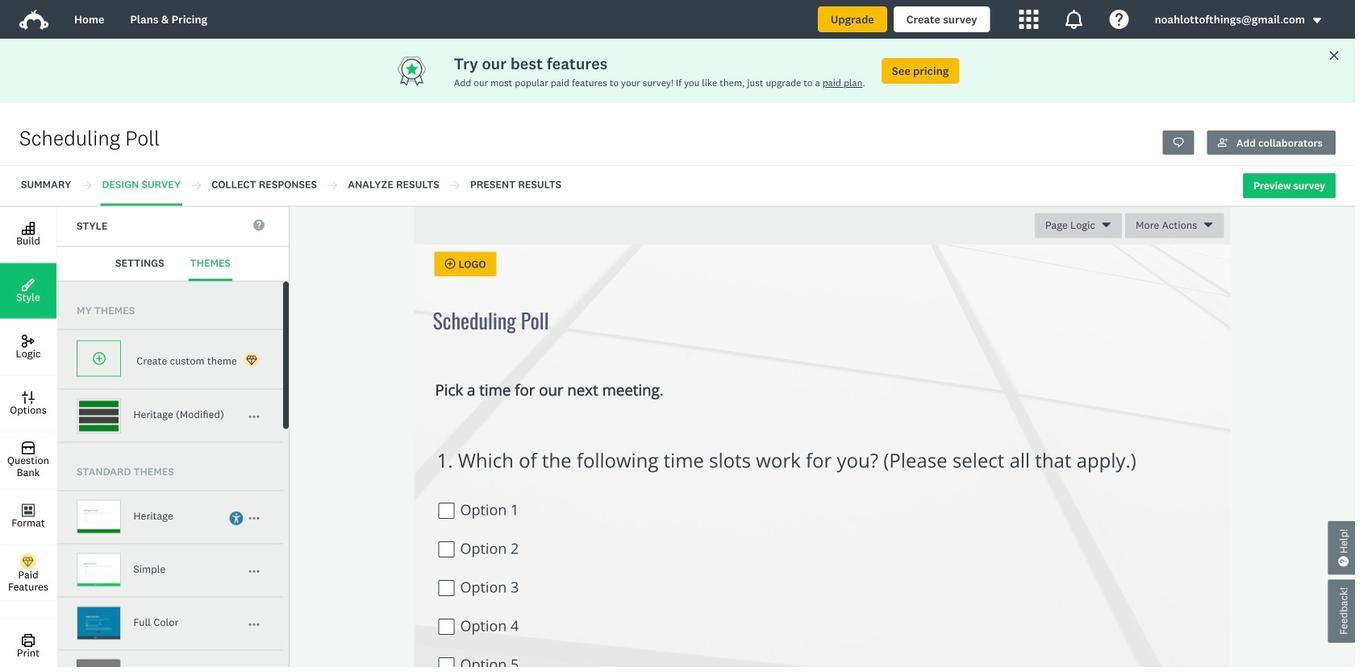 Task type: locate. For each thing, give the bounding box(es) containing it.
0 horizontal spatial products icon image
[[1019, 10, 1039, 29]]

surveymonkey logo image
[[19, 10, 48, 30]]

help icon image
[[1110, 10, 1129, 29]]

dropdown arrow image
[[1312, 15, 1323, 26]]

products icon image
[[1019, 10, 1039, 29], [1064, 10, 1084, 29]]

1 horizontal spatial products icon image
[[1064, 10, 1084, 29]]

1 products icon image from the left
[[1019, 10, 1039, 29]]



Task type: describe. For each thing, give the bounding box(es) containing it.
rewards image
[[396, 55, 454, 87]]

2 products icon image from the left
[[1064, 10, 1084, 29]]



Task type: vqa. For each thing, say whether or not it's contained in the screenshot.
Help icon
no



